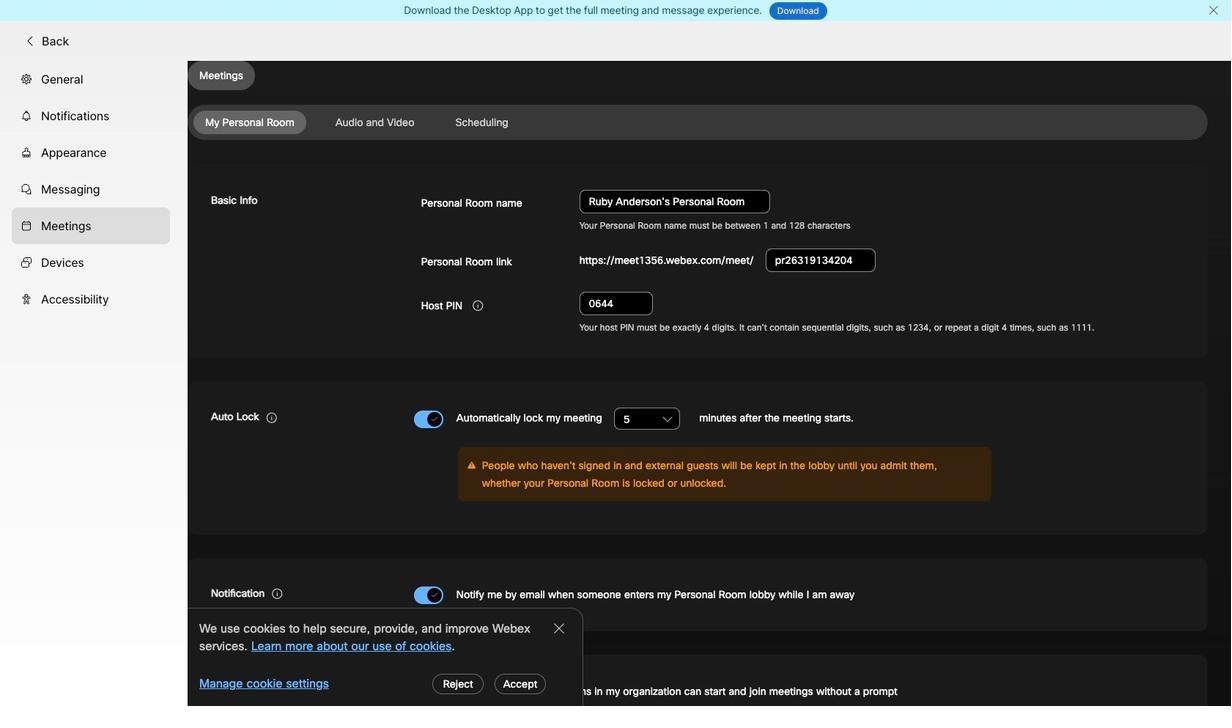 Task type: locate. For each thing, give the bounding box(es) containing it.
cancel_16 image
[[1209, 4, 1220, 16]]

general tab
[[12, 61, 170, 97]]

settings navigation
[[0, 61, 188, 706]]

accessibility tab
[[12, 281, 170, 317]]

appearance tab
[[12, 134, 170, 171]]

meetings tab
[[12, 207, 170, 244]]

notifications tab
[[12, 97, 170, 134]]



Task type: vqa. For each thing, say whether or not it's contained in the screenshot.
Notifications 'tab'
yes



Task type: describe. For each thing, give the bounding box(es) containing it.
messaging tab
[[12, 171, 170, 207]]

devices tab
[[12, 244, 170, 281]]



